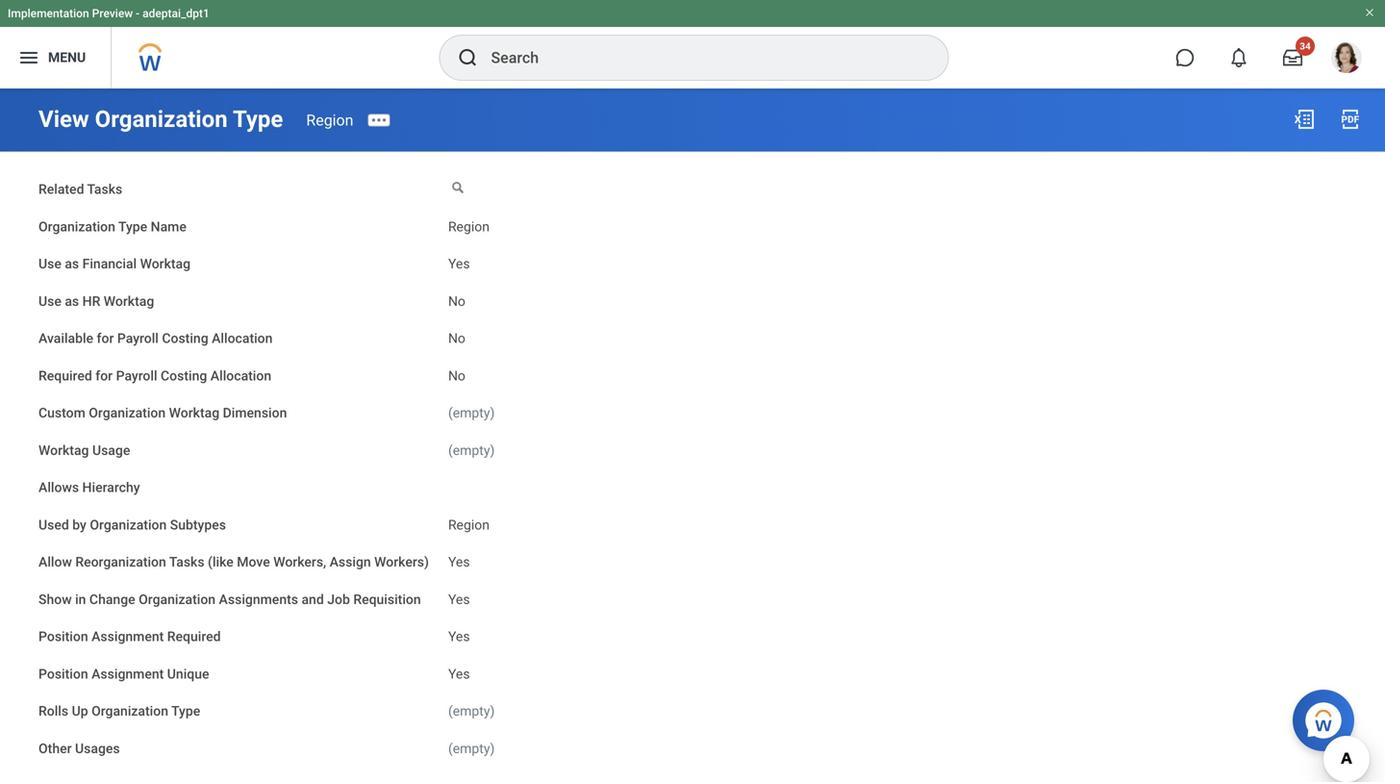 Task type: describe. For each thing, give the bounding box(es) containing it.
assign
[[330, 554, 371, 570]]

use as financial worktag element
[[448, 244, 470, 273]]

rolls
[[38, 703, 68, 719]]

region for region 'link'
[[306, 111, 354, 129]]

use for use as hr worktag
[[38, 293, 61, 309]]

costing for available for payroll costing allocation
[[162, 330, 208, 346]]

worktag down custom
[[38, 442, 89, 458]]

unique
[[167, 666, 209, 682]]

related tasks
[[38, 181, 122, 197]]

use for use as financial worktag
[[38, 256, 61, 272]]

search image
[[456, 46, 480, 69]]

5 yes from the top
[[448, 666, 470, 682]]

profile logan mcneil image
[[1331, 42, 1362, 77]]

move
[[237, 554, 270, 570]]

(empty) for worktag usage
[[448, 442, 495, 458]]

yes for worktag
[[448, 256, 470, 272]]

menu button
[[0, 27, 111, 88]]

allow reorganization tasks (like move workers, assign workers)
[[38, 554, 429, 570]]

view organization type
[[38, 105, 283, 133]]

worktag usage
[[38, 442, 130, 458]]

rolls up organization type
[[38, 703, 200, 719]]

Search Workday  search field
[[491, 37, 909, 79]]

position assignment unique element
[[448, 654, 470, 683]]

region for organization type name element
[[448, 219, 490, 234]]

implementation preview -   adeptai_dpt1
[[8, 7, 210, 20]]

in
[[75, 591, 86, 607]]

use as hr worktag
[[38, 293, 154, 309]]

position assignment required element
[[448, 617, 470, 646]]

use as financial worktag
[[38, 256, 191, 272]]

allow
[[38, 554, 72, 570]]

organization type name
[[38, 219, 186, 234]]

1 horizontal spatial type
[[171, 703, 200, 719]]

as for financial
[[65, 256, 79, 272]]

required for payroll costing allocation
[[38, 368, 271, 384]]

requisition
[[353, 591, 421, 607]]

hr
[[82, 293, 100, 309]]

custom organization worktag dimension
[[38, 405, 287, 421]]

required for payroll costing allocation element
[[448, 356, 465, 385]]

payroll for required
[[116, 368, 157, 384]]

4 yes from the top
[[448, 629, 470, 645]]

show in change organization assignments and job requisition element
[[448, 580, 470, 608]]

by
[[72, 517, 86, 533]]

no for use as hr worktag
[[448, 293, 465, 309]]

worktag down required for payroll costing allocation
[[169, 405, 219, 421]]

available for payroll costing allocation
[[38, 330, 273, 346]]

justify image
[[17, 46, 40, 69]]

reorganization
[[75, 554, 166, 570]]

assignment for required
[[91, 629, 164, 645]]

(empty) for other usages
[[448, 741, 495, 756]]

yes for organization
[[448, 591, 470, 607]]

region for region element
[[448, 517, 490, 533]]

position assignment required
[[38, 629, 221, 645]]

change
[[89, 591, 135, 607]]

used by organization subtypes
[[38, 517, 226, 533]]

available
[[38, 330, 93, 346]]

and
[[302, 591, 324, 607]]

position assignment unique
[[38, 666, 209, 682]]

no for required for payroll costing allocation
[[448, 368, 465, 384]]

34 button
[[1272, 37, 1315, 79]]

organization type name element
[[448, 207, 490, 236]]



Task type: locate. For each thing, give the bounding box(es) containing it.
worktag right hr
[[104, 293, 154, 309]]

for down use as hr worktag
[[97, 330, 114, 346]]

2 use from the top
[[38, 293, 61, 309]]

payroll
[[117, 330, 159, 346], [116, 368, 157, 384]]

use up "available"
[[38, 293, 61, 309]]

export to excel image
[[1293, 108, 1316, 131]]

no down available for payroll costing allocation "element"
[[448, 368, 465, 384]]

1 vertical spatial region
[[448, 219, 490, 234]]

usages
[[75, 741, 120, 756]]

tasks up organization type name
[[87, 181, 122, 197]]

0 horizontal spatial type
[[118, 219, 147, 234]]

menu banner
[[0, 0, 1385, 88]]

usage
[[92, 442, 130, 458]]

1 position from the top
[[38, 629, 88, 645]]

3 no from the top
[[448, 368, 465, 384]]

34
[[1300, 40, 1311, 52]]

payroll down available for payroll costing allocation
[[116, 368, 157, 384]]

view printable version (pdf) image
[[1339, 108, 1362, 131]]

yes
[[448, 256, 470, 272], [448, 554, 470, 570], [448, 591, 470, 607], [448, 629, 470, 645], [448, 666, 470, 682]]

implementation
[[8, 7, 89, 20]]

no for available for payroll costing allocation
[[448, 330, 465, 346]]

0 vertical spatial assignment
[[91, 629, 164, 645]]

yes for (like
[[448, 554, 470, 570]]

0 vertical spatial costing
[[162, 330, 208, 346]]

other usages
[[38, 741, 120, 756]]

workers)
[[374, 554, 429, 570]]

1 vertical spatial tasks
[[169, 554, 204, 570]]

1 no from the top
[[448, 293, 465, 309]]

payroll up required for payroll costing allocation
[[117, 330, 159, 346]]

other
[[38, 741, 72, 756]]

0 vertical spatial use
[[38, 256, 61, 272]]

yes up use as hr worktag element
[[448, 256, 470, 272]]

show
[[38, 591, 72, 607]]

2 vertical spatial no
[[448, 368, 465, 384]]

0 vertical spatial tasks
[[87, 181, 122, 197]]

for
[[97, 330, 114, 346], [95, 368, 113, 384]]

assignment down position assignment required
[[91, 666, 164, 682]]

yes up position assignment required element
[[448, 591, 470, 607]]

(empty) for rolls up organization type
[[448, 703, 495, 719]]

for down available for payroll costing allocation
[[95, 368, 113, 384]]

1 as from the top
[[65, 256, 79, 272]]

subtypes
[[170, 517, 226, 533]]

2 horizontal spatial type
[[233, 105, 283, 133]]

allow reorganization tasks (like move workers, assign workers) element
[[448, 543, 470, 571]]

payroll for available
[[117, 330, 159, 346]]

up
[[72, 703, 88, 719]]

related
[[38, 181, 84, 197]]

1 vertical spatial costing
[[161, 368, 207, 384]]

costing for required for payroll costing allocation
[[161, 368, 207, 384]]

allows
[[38, 480, 79, 495]]

use
[[38, 256, 61, 272], [38, 293, 61, 309]]

for for available
[[97, 330, 114, 346]]

-
[[136, 7, 140, 20]]

hierarchy
[[82, 480, 140, 495]]

allocation for required for payroll costing allocation
[[210, 368, 271, 384]]

yes up position assignment unique 'element' at the bottom left of the page
[[448, 629, 470, 645]]

dimension
[[223, 405, 287, 421]]

as for hr
[[65, 293, 79, 309]]

1 vertical spatial for
[[95, 368, 113, 384]]

1 vertical spatial type
[[118, 219, 147, 234]]

required up unique on the left bottom of the page
[[167, 629, 221, 645]]

1 vertical spatial payroll
[[116, 368, 157, 384]]

tasks left (like
[[169, 554, 204, 570]]

1 horizontal spatial required
[[167, 629, 221, 645]]

0 vertical spatial payroll
[[117, 330, 159, 346]]

name
[[151, 219, 186, 234]]

1 vertical spatial use
[[38, 293, 61, 309]]

use as hr worktag element
[[448, 282, 465, 310]]

no up required for payroll costing allocation element
[[448, 330, 465, 346]]

2 as from the top
[[65, 293, 79, 309]]

view
[[38, 105, 89, 133]]

0 horizontal spatial tasks
[[87, 181, 122, 197]]

1 vertical spatial as
[[65, 293, 79, 309]]

(like
[[208, 554, 234, 570]]

2 vertical spatial region
[[448, 517, 490, 533]]

notifications large image
[[1229, 48, 1249, 67]]

(empty)
[[448, 405, 495, 421], [448, 442, 495, 458], [448, 703, 495, 719], [448, 741, 495, 756]]

assignment for unique
[[91, 666, 164, 682]]

0 vertical spatial type
[[233, 105, 283, 133]]

costing up required for payroll costing allocation
[[162, 330, 208, 346]]

type down unique on the left bottom of the page
[[171, 703, 200, 719]]

type left the name
[[118, 219, 147, 234]]

worktag
[[140, 256, 191, 272], [104, 293, 154, 309], [169, 405, 219, 421], [38, 442, 89, 458]]

show in change organization assignments and job requisition
[[38, 591, 421, 607]]

region element
[[448, 513, 490, 533]]

tasks
[[87, 181, 122, 197], [169, 554, 204, 570]]

0 vertical spatial for
[[97, 330, 114, 346]]

worktag down the name
[[140, 256, 191, 272]]

close environment banner image
[[1364, 7, 1376, 18]]

costing
[[162, 330, 208, 346], [161, 368, 207, 384]]

use up use as hr worktag
[[38, 256, 61, 272]]

inbox large image
[[1283, 48, 1302, 67]]

required
[[38, 368, 92, 384], [167, 629, 221, 645]]

as left 'financial'
[[65, 256, 79, 272]]

0 vertical spatial position
[[38, 629, 88, 645]]

for for required
[[95, 368, 113, 384]]

workers,
[[273, 554, 326, 570]]

type left region 'link'
[[233, 105, 283, 133]]

region link
[[306, 111, 354, 129]]

1 yes from the top
[[448, 256, 470, 272]]

preview
[[92, 7, 133, 20]]

1 vertical spatial required
[[167, 629, 221, 645]]

1 vertical spatial position
[[38, 666, 88, 682]]

(empty) for custom organization worktag dimension
[[448, 405, 495, 421]]

0 vertical spatial allocation
[[212, 330, 273, 346]]

type
[[233, 105, 283, 133], [118, 219, 147, 234], [171, 703, 200, 719]]

costing up custom organization worktag dimension
[[161, 368, 207, 384]]

custom
[[38, 405, 85, 421]]

position up rolls
[[38, 666, 88, 682]]

1 vertical spatial allocation
[[210, 368, 271, 384]]

1 horizontal spatial tasks
[[169, 554, 204, 570]]

1 assignment from the top
[[91, 629, 164, 645]]

assignment
[[91, 629, 164, 645], [91, 666, 164, 682]]

financial
[[82, 256, 137, 272]]

menu
[[48, 50, 86, 66]]

0 vertical spatial no
[[448, 293, 465, 309]]

2 assignment from the top
[[91, 666, 164, 682]]

yes down position assignment required element
[[448, 666, 470, 682]]

1 vertical spatial no
[[448, 330, 465, 346]]

position for position assignment unique
[[38, 666, 88, 682]]

1 use from the top
[[38, 256, 61, 272]]

2 no from the top
[[448, 330, 465, 346]]

allocation for available for payroll costing allocation
[[212, 330, 273, 346]]

available for payroll costing allocation element
[[448, 319, 465, 348]]

2 yes from the top
[[448, 554, 470, 570]]

used
[[38, 517, 69, 533]]

no up available for payroll costing allocation "element"
[[448, 293, 465, 309]]

adeptai_dpt1
[[142, 7, 210, 20]]

required down "available"
[[38, 368, 92, 384]]

0 vertical spatial required
[[38, 368, 92, 384]]

position down show on the bottom left of the page
[[38, 629, 88, 645]]

3 (empty) from the top
[[448, 703, 495, 719]]

yes up show in change organization assignments and job requisition element
[[448, 554, 470, 570]]

3 yes from the top
[[448, 591, 470, 607]]

1 (empty) from the top
[[448, 405, 495, 421]]

job
[[327, 591, 350, 607]]

2 (empty) from the top
[[448, 442, 495, 458]]

position
[[38, 629, 88, 645], [38, 666, 88, 682]]

allows hierarchy
[[38, 480, 140, 495]]

assignment up position assignment unique
[[91, 629, 164, 645]]

allocation
[[212, 330, 273, 346], [210, 368, 271, 384]]

organization
[[95, 105, 228, 133], [38, 219, 115, 234], [89, 405, 166, 421], [90, 517, 167, 533], [139, 591, 216, 607], [91, 703, 168, 719]]

region
[[306, 111, 354, 129], [448, 219, 490, 234], [448, 517, 490, 533]]

view organization type main content
[[0, 88, 1385, 782]]

as
[[65, 256, 79, 272], [65, 293, 79, 309]]

as left hr
[[65, 293, 79, 309]]

position for position assignment required
[[38, 629, 88, 645]]

2 vertical spatial type
[[171, 703, 200, 719]]

4 (empty) from the top
[[448, 741, 495, 756]]

2 position from the top
[[38, 666, 88, 682]]

0 horizontal spatial required
[[38, 368, 92, 384]]

1 vertical spatial assignment
[[91, 666, 164, 682]]

0 vertical spatial as
[[65, 256, 79, 272]]

no
[[448, 293, 465, 309], [448, 330, 465, 346], [448, 368, 465, 384]]

assignments
[[219, 591, 298, 607]]

0 vertical spatial region
[[306, 111, 354, 129]]



Task type: vqa. For each thing, say whether or not it's contained in the screenshot.
location icon
no



